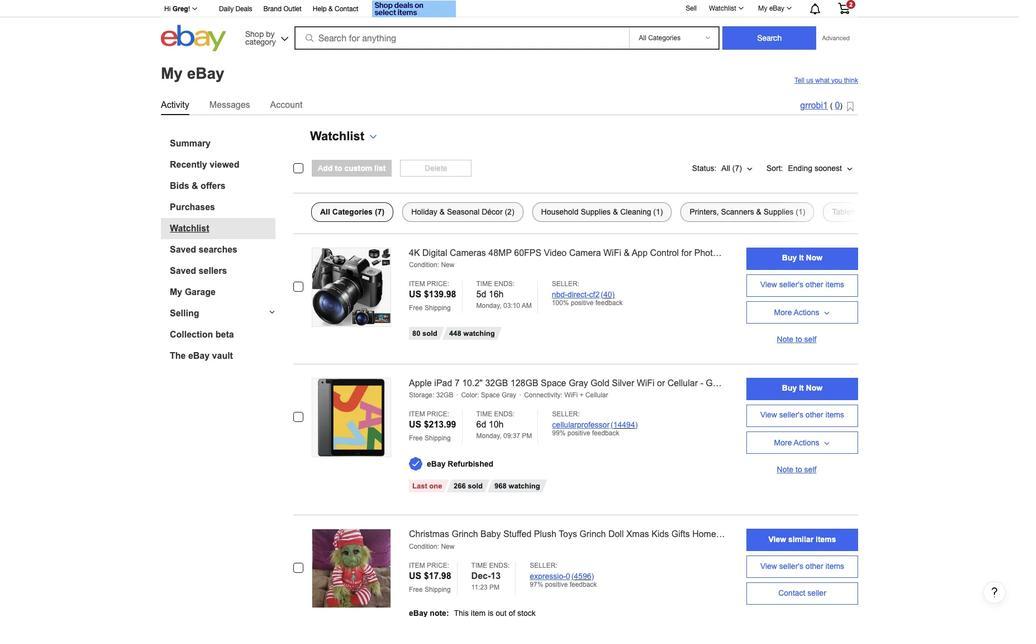 Task type: locate. For each thing, give the bounding box(es) containing it.
monday, for 16h
[[477, 302, 502, 310]]

0 horizontal spatial watching
[[464, 329, 495, 338]]

it up more actions dropdown button
[[800, 253, 804, 262]]

1 buy it now from the top
[[783, 253, 823, 262]]

2 more from the top
[[775, 438, 792, 447]]

1 vertical spatial note
[[777, 465, 794, 474]]

2 note to self button from the top
[[747, 458, 859, 481]]

watchlist right 'sell' link
[[709, 4, 737, 12]]

time for 6d
[[477, 411, 493, 418]]

2 item from the top
[[409, 411, 425, 418]]

1 vertical spatial price:
[[427, 411, 450, 418]]

actions
[[794, 308, 820, 317], [794, 438, 820, 447]]

shipping inside item price: us $17.98 free shipping
[[425, 586, 451, 594]]

grinch left "baby"
[[452, 530, 478, 539]]

ebay inside my ebay 'link'
[[770, 4, 785, 12]]

1 horizontal spatial cellular
[[668, 378, 698, 388]]

offers
[[201, 181, 226, 190]]

1 shipping from the top
[[425, 304, 451, 312]]

buy for 4k digital cameras 48mp 60fps video camera wifi & app control for photography
[[783, 253, 797, 262]]

add to custom list button
[[312, 160, 392, 176]]

2 new from the top
[[441, 543, 455, 551]]

1 vertical spatial wifi
[[637, 378, 655, 388]]

09:37
[[504, 432, 521, 440]]

note to self button down more actions popup button
[[747, 458, 859, 481]]

0 horizontal spatial :
[[433, 392, 435, 399]]

items for apple ipad 7 10.2" 32gb 128gb space gray gold silver wifi or cellular - good's view seller's other items button
[[826, 410, 845, 419]]

0 vertical spatial item
[[409, 280, 425, 288]]

0 vertical spatial self
[[805, 335, 817, 344]]

recently viewed
[[170, 160, 240, 169]]

price: up $213.99
[[427, 411, 450, 418]]

0 horizontal spatial grinch
[[452, 530, 478, 539]]

3 item from the top
[[409, 562, 425, 570]]

1 vertical spatial seller's
[[780, 410, 804, 419]]

3 shipping from the top
[[425, 586, 451, 594]]

price: for $139.98
[[427, 280, 450, 288]]

us inside 'item price: us $139.98 free shipping'
[[409, 290, 422, 299]]

new for grinch
[[441, 543, 455, 551]]

2 vertical spatial free
[[409, 586, 423, 594]]

contact seller button
[[747, 583, 859, 605]]

1 vertical spatial self
[[805, 465, 817, 474]]

0 right (
[[835, 101, 840, 110]]

space
[[541, 378, 567, 388], [481, 392, 500, 399]]

contact inside button
[[779, 589, 806, 598]]

view seller's other items for 4k digital cameras 48mp 60fps video camera wifi & app control for photography
[[761, 280, 845, 289]]

1 us from the top
[[409, 290, 422, 299]]

1 buy it now button from the top
[[747, 247, 859, 270]]

11:23
[[472, 584, 488, 592]]

items up seller
[[826, 562, 845, 571]]

watching right 448
[[464, 329, 495, 338]]

view up more actions dropdown button
[[761, 280, 778, 289]]

0 horizontal spatial sold
[[423, 329, 438, 338]]

shipping for $139.98
[[425, 304, 451, 312]]

1 vertical spatial cellular
[[586, 392, 609, 399]]

ending soonest button
[[784, 157, 859, 179]]

monday, down 10h
[[477, 432, 502, 440]]

note to self button
[[747, 328, 859, 350], [747, 458, 859, 481]]

other for apple ipad 7 10.2" 32gb 128gb space gray gold silver wifi or cellular - good
[[806, 410, 824, 419]]

2 us from the top
[[409, 420, 422, 430]]

0 vertical spatial watching
[[464, 329, 495, 338]]

2 condition: from the top
[[409, 543, 439, 551]]

1 view seller's other items from the top
[[761, 280, 845, 289]]

1 vertical spatial &
[[192, 181, 198, 190]]

item inside 'item price: us $139.98 free shipping'
[[409, 280, 425, 288]]

wifi left the '+'
[[565, 392, 578, 399]]

new down digital
[[441, 261, 455, 269]]

2 vertical spatial watchlist
[[170, 223, 209, 233]]

my inside 'link'
[[759, 4, 768, 12]]

1 vertical spatial note to self button
[[747, 458, 859, 481]]

monday, inside time ends: 5d 16h monday, 03:10 am
[[477, 302, 502, 310]]

2 vertical spatial wifi
[[565, 392, 578, 399]]

2 buy from the top
[[783, 384, 797, 392]]

1 new from the top
[[441, 261, 455, 269]]

time inside time ends: 6d 10h monday, 09:37 pm
[[477, 411, 493, 418]]

condition: inside christmas grinch baby stuffed plush toys grinch doll xmas kids gifts home decor condition: new
[[409, 543, 439, 551]]

control
[[651, 248, 679, 257]]

buy it now button for 4k digital cameras 48mp 60fps video camera wifi & app control for photography
[[747, 247, 859, 270]]

1 horizontal spatial watchlist link
[[703, 2, 749, 15]]

price: for $213.99
[[427, 411, 450, 418]]

1 vertical spatial 0
[[566, 572, 571, 581]]

item inside the item price: us $213.99 free shipping
[[409, 411, 425, 418]]

price: up $17.98
[[427, 562, 450, 570]]

feedback inside seller: cellularprofessor (14494) 99% positive feedback
[[592, 430, 620, 437]]

80 sold
[[413, 329, 438, 338]]

condition: inside 4k digital cameras 48mp 60fps video camera wifi & app control for photography condition: new
[[409, 261, 439, 269]]

item for $213.99
[[409, 411, 425, 418]]

view inside button
[[769, 535, 787, 544]]

positive right 99%
[[568, 430, 591, 437]]

watching for 968 watching
[[509, 482, 540, 490]]

status: all (7)
[[693, 164, 742, 172]]

1 more from the top
[[775, 308, 792, 317]]

self down more actions dropdown button
[[805, 335, 817, 344]]

feedback inside seller: nbd-direct-cf2 (40) 100% positive feedback
[[596, 299, 623, 307]]

shop by category banner
[[158, 0, 859, 54]]

free inside the item price: us $213.99 free shipping
[[409, 435, 423, 442]]

now
[[807, 253, 823, 262], [807, 384, 823, 392]]

1 vertical spatial buy
[[783, 384, 797, 392]]

2 note from the top
[[777, 465, 794, 474]]

2 it from the top
[[800, 384, 804, 392]]

seller's up more actions dropdown button
[[780, 280, 804, 289]]

us for us $17.98
[[409, 571, 422, 581]]

bids
[[170, 181, 189, 190]]

note
[[777, 335, 794, 344], [777, 465, 794, 474]]

0 for seller:
[[566, 572, 571, 581]]

christmas grinch baby stuffed plush toys grinch doll xmas kids gifts home decor image
[[313, 530, 391, 608]]

shipping for $17.98
[[425, 586, 451, 594]]

pm right 09:37
[[522, 432, 532, 440]]

purchases link
[[170, 202, 276, 212]]

get an extra 15% off image
[[372, 1, 456, 17]]

3 view seller's other items button from the top
[[747, 556, 859, 578]]

2 vertical spatial seller's
[[780, 562, 804, 571]]

1 vertical spatial actions
[[794, 438, 820, 447]]

more actions
[[775, 308, 820, 317], [775, 438, 820, 447]]

greg
[[173, 5, 188, 13]]

1 actions from the top
[[794, 308, 820, 317]]

for
[[682, 248, 692, 257]]

2 vertical spatial to
[[796, 465, 803, 474]]

2 vertical spatial my
[[170, 287, 182, 297]]

sold for 80 sold
[[423, 329, 438, 338]]

grrobi1 link
[[801, 101, 829, 110]]

2 saved from the top
[[170, 266, 196, 275]]

my for my garage link
[[170, 287, 182, 297]]

saved for saved searches
[[170, 245, 196, 254]]

1 view seller's other items button from the top
[[747, 274, 859, 297]]

shipping inside 'item price: us $139.98 free shipping'
[[425, 304, 451, 312]]

0 horizontal spatial 0
[[566, 572, 571, 581]]

other up seller
[[806, 562, 824, 571]]

good
[[706, 378, 728, 388]]

note for 4k digital cameras 48mp 60fps video camera wifi & app control for photography
[[777, 335, 794, 344]]

1 seller's from the top
[[780, 280, 804, 289]]

0 vertical spatial &
[[329, 5, 333, 13]]

shipping down $17.98
[[425, 586, 451, 594]]

contact left seller
[[779, 589, 806, 598]]

more inside popup button
[[775, 438, 792, 447]]

ends:
[[494, 280, 515, 288], [494, 411, 515, 418], [490, 562, 510, 570]]

deals
[[236, 5, 252, 13]]

1 note from the top
[[777, 335, 794, 344]]

1 note to self from the top
[[777, 335, 817, 344]]

it up more actions popup button
[[800, 384, 804, 392]]

items right similar
[[816, 535, 837, 544]]

1 horizontal spatial wifi
[[604, 248, 622, 257]]

shipping inside the item price: us $213.99 free shipping
[[425, 435, 451, 442]]

32gb inside 'link'
[[486, 378, 508, 388]]

to
[[335, 164, 342, 172], [796, 335, 803, 344], [796, 465, 803, 474]]

0 vertical spatial more
[[775, 308, 792, 317]]

1 vertical spatial buy it now button
[[747, 378, 859, 400]]

item up $17.98
[[409, 562, 425, 570]]

2 view seller's other items from the top
[[761, 410, 845, 419]]

recently viewed link
[[170, 160, 276, 170]]

2 now from the top
[[807, 384, 823, 392]]

0 vertical spatial ends:
[[494, 280, 515, 288]]

new down christmas at left bottom
[[441, 543, 455, 551]]

free inside item price: us $17.98 free shipping
[[409, 586, 423, 594]]

saved searches
[[170, 245, 238, 254]]

advanced
[[823, 35, 850, 41]]

: down apple ipad 7 10.2" 32gb 128gb space gray gold silver wifi or cellular - good 'link'
[[561, 392, 563, 399]]

price: inside 'item price: us $139.98 free shipping'
[[427, 280, 450, 288]]

2 vertical spatial view seller's other items button
[[747, 556, 859, 578]]

1 vertical spatial monday,
[[477, 432, 502, 440]]

(
[[831, 101, 833, 110]]

ebay
[[770, 4, 785, 12], [187, 65, 225, 82], [188, 351, 210, 360], [427, 460, 446, 469]]

0 vertical spatial it
[[800, 253, 804, 262]]

ends: up the 13 on the left of page
[[490, 562, 510, 570]]

& for offers
[[192, 181, 198, 190]]

us left $213.99
[[409, 420, 422, 430]]

3 : from the left
[[561, 392, 563, 399]]

gray up the '+'
[[569, 378, 588, 388]]

buy it now for apple ipad 7 10.2" 32gb 128gb space gray gold silver wifi or cellular - good
[[783, 384, 823, 392]]

1 vertical spatial shipping
[[425, 435, 451, 442]]

actions inside popup button
[[794, 438, 820, 447]]

to for apple ipad 7 10.2" 32gb 128gb space gray gold silver wifi or cellular - good
[[796, 465, 803, 474]]

cellular inside apple ipad 7 10.2" 32gb 128gb space gray gold silver wifi or cellular - good 'link'
[[668, 378, 698, 388]]

0 vertical spatial time
[[477, 280, 493, 288]]

other up more actions dropdown button
[[806, 280, 824, 289]]

time inside time ends: 5d 16h monday, 03:10 am
[[477, 280, 493, 288]]

now up more actions dropdown button
[[807, 253, 823, 262]]

& right bids
[[192, 181, 198, 190]]

0 horizontal spatial gray
[[502, 392, 517, 399]]

2 : from the left
[[477, 392, 479, 399]]

0 horizontal spatial 32gb
[[436, 392, 454, 399]]

0 horizontal spatial watchlist
[[170, 223, 209, 233]]

time up 6d
[[477, 411, 493, 418]]

gray down the 128gb
[[502, 392, 517, 399]]

1 vertical spatial saved
[[170, 266, 196, 275]]

it for apple ipad 7 10.2" 32gb 128gb space gray gold silver wifi or cellular - good
[[800, 384, 804, 392]]

2 vertical spatial time
[[472, 562, 488, 570]]

account
[[270, 100, 303, 109]]

0 horizontal spatial contact
[[335, 5, 359, 13]]

None submit
[[723, 26, 817, 50]]

2 shipping from the top
[[425, 435, 451, 442]]

advanced link
[[817, 27, 856, 49]]

space up connectivity
[[541, 378, 567, 388]]

time inside "time ends: dec-13 11:23 pm"
[[472, 562, 488, 570]]

0 horizontal spatial watchlist link
[[170, 223, 276, 233]]

price: inside item price: us $17.98 free shipping
[[427, 562, 450, 570]]

more actions inside popup button
[[775, 438, 820, 447]]

0 vertical spatial new
[[441, 261, 455, 269]]

buy it now for 4k digital cameras 48mp 60fps video camera wifi & app control for photography
[[783, 253, 823, 262]]

view seller's other items up more actions popup button
[[761, 410, 845, 419]]

2 price: from the top
[[427, 411, 450, 418]]

1 condition: from the top
[[409, 261, 439, 269]]

watchlist link right 'sell' link
[[703, 2, 749, 15]]

0 left the (4596)
[[566, 572, 571, 581]]

seller: up "nbd-"
[[552, 280, 580, 288]]

refurbished
[[448, 460, 494, 469]]

items for 1st view seller's other items button from the bottom
[[826, 562, 845, 571]]

seller's down "view similar items" button
[[780, 562, 804, 571]]

0 vertical spatial cellular
[[668, 378, 698, 388]]

us inside item price: us $17.98 free shipping
[[409, 571, 422, 581]]

sellers
[[199, 266, 227, 275]]

3 price: from the top
[[427, 562, 450, 570]]

buy it now up more actions dropdown button
[[783, 253, 823, 262]]

baby
[[481, 530, 501, 539]]

watchlist link inside account navigation
[[703, 2, 749, 15]]

2 monday, from the top
[[477, 432, 502, 440]]

seller: up the expressio-
[[530, 562, 558, 570]]

2 horizontal spatial wifi
[[637, 378, 655, 388]]

2 actions from the top
[[794, 438, 820, 447]]

other for 4k digital cameras 48mp 60fps video camera wifi & app control for photography
[[806, 280, 824, 289]]

self down more actions popup button
[[805, 465, 817, 474]]

to down more actions dropdown button
[[796, 335, 803, 344]]

time up the 5d
[[477, 280, 493, 288]]

camera
[[570, 248, 601, 257]]

buy it now button up more actions popup button
[[747, 378, 859, 400]]

32gb up color : space gray
[[486, 378, 508, 388]]

watching
[[464, 329, 495, 338], [509, 482, 540, 490]]

time up "dec-"
[[472, 562, 488, 570]]

item down storage
[[409, 411, 425, 418]]

0 vertical spatial view seller's other items
[[761, 280, 845, 289]]

us for us $139.98
[[409, 290, 422, 299]]

0 vertical spatial space
[[541, 378, 567, 388]]

now for 4k digital cameras 48mp 60fps video camera wifi & app control for photography
[[807, 253, 823, 262]]

messages link
[[209, 98, 250, 112]]

1 vertical spatial gray
[[502, 392, 517, 399]]

view seller's other items button up more actions popup button
[[747, 404, 859, 427]]

2 vertical spatial &
[[624, 248, 630, 257]]

1 vertical spatial more
[[775, 438, 792, 447]]

1 price: from the top
[[427, 280, 450, 288]]

price: for $17.98
[[427, 562, 450, 570]]

0 vertical spatial more actions
[[775, 308, 820, 317]]

: down ipad
[[433, 392, 435, 399]]

1 self from the top
[[805, 335, 817, 344]]

wifi right camera
[[604, 248, 622, 257]]

hi greg !
[[164, 5, 190, 13]]

2 horizontal spatial :
[[561, 392, 563, 399]]

sell
[[686, 4, 697, 12]]

seller: inside seller: nbd-direct-cf2 (40) 100% positive feedback
[[552, 280, 580, 288]]

ends: inside time ends: 5d 16h monday, 03:10 am
[[494, 280, 515, 288]]

7
[[455, 378, 460, 388]]

2 buy it now button from the top
[[747, 378, 859, 400]]

sold right 80
[[423, 329, 438, 338]]

1 item from the top
[[409, 280, 425, 288]]

view down "view similar items" button
[[761, 562, 778, 571]]

1 vertical spatial sold
[[468, 482, 483, 490]]

1 monday, from the top
[[477, 302, 502, 310]]

2 vertical spatial ends:
[[490, 562, 510, 570]]

us left $139.98 on the left of page
[[409, 290, 422, 299]]

seller's for apple ipad 7 10.2" 32gb 128gb space gray gold silver wifi or cellular - good
[[780, 410, 804, 419]]

2 vertical spatial view seller's other items
[[761, 562, 845, 571]]

bids & offers link
[[170, 181, 276, 191]]

free for us $17.98
[[409, 586, 423, 594]]

recently
[[170, 160, 207, 169]]

saved up saved sellers
[[170, 245, 196, 254]]

1 now from the top
[[807, 253, 823, 262]]

1 vertical spatial view seller's other items button
[[747, 404, 859, 427]]

1 horizontal spatial space
[[541, 378, 567, 388]]

2 view seller's other items button from the top
[[747, 404, 859, 427]]

daily deals link
[[219, 3, 252, 16]]

all (7) button
[[717, 157, 759, 179]]

direct-
[[568, 290, 590, 299]]

0 vertical spatial condition:
[[409, 261, 439, 269]]

Search for anything text field
[[296, 27, 628, 49]]

wifi inside 4k digital cameras 48mp 60fps video camera wifi & app control for photography condition: new
[[604, 248, 622, 257]]

item up $139.98 on the left of page
[[409, 280, 425, 288]]

saved
[[170, 245, 196, 254], [170, 266, 196, 275]]

shipping down $213.99
[[425, 435, 451, 442]]

1 more actions from the top
[[775, 308, 820, 317]]

shipping down $139.98 on the left of page
[[425, 304, 451, 312]]

0 vertical spatial saved
[[170, 245, 196, 254]]

2 vertical spatial seller:
[[530, 562, 558, 570]]

contact right help in the top of the page
[[335, 5, 359, 13]]

seller: inside seller: cellularprofessor (14494) 99% positive feedback
[[553, 411, 580, 418]]

time ends: dec-13 11:23 pm
[[472, 562, 510, 592]]

0
[[835, 101, 840, 110], [566, 572, 571, 581]]

1 saved from the top
[[170, 245, 196, 254]]

1 vertical spatial feedback
[[592, 430, 620, 437]]

us inside the item price: us $213.99 free shipping
[[409, 420, 422, 430]]

4k digital cameras 48mp 60fps video camera wifi & app control for photography link
[[409, 247, 746, 259]]

monday,
[[477, 302, 502, 310], [477, 432, 502, 440]]

bids & offers
[[170, 181, 226, 190]]

1 horizontal spatial :
[[477, 392, 479, 399]]

collection beta
[[170, 330, 234, 339]]

seller's
[[780, 280, 804, 289], [780, 410, 804, 419], [780, 562, 804, 571]]

plush
[[534, 530, 557, 539]]

1 horizontal spatial 32gb
[[486, 378, 508, 388]]

note to self down more actions dropdown button
[[777, 335, 817, 344]]

2 self from the top
[[805, 465, 817, 474]]

1 vertical spatial buy it now
[[783, 384, 823, 392]]

0 vertical spatial feedback
[[596, 299, 623, 307]]

0 vertical spatial view seller's other items button
[[747, 274, 859, 297]]

actions for apple ipad 7 10.2" 32gb 128gb space gray gold silver wifi or cellular - good
[[794, 438, 820, 447]]

0 vertical spatial buy it now button
[[747, 247, 859, 270]]

& inside help & contact link
[[329, 5, 333, 13]]

watchlist down purchases
[[170, 223, 209, 233]]

pm down the 13 on the left of page
[[490, 584, 500, 592]]

new inside 4k digital cameras 48mp 60fps video camera wifi & app control for photography condition: new
[[441, 261, 455, 269]]

32gb down ipad
[[436, 392, 454, 399]]

ends: for 5d 16h
[[494, 280, 515, 288]]

wifi
[[604, 248, 622, 257], [637, 378, 655, 388], [565, 392, 578, 399]]

seller: for 5d 16h
[[552, 280, 580, 288]]

1 other from the top
[[806, 280, 824, 289]]

more for apple ipad 7 10.2" 32gb 128gb space gray gold silver wifi or cellular - good
[[775, 438, 792, 447]]

note to self button down more actions dropdown button
[[747, 328, 859, 350]]

self for 4k digital cameras 48mp 60fps video camera wifi & app control for photography
[[805, 335, 817, 344]]

seller's up more actions popup button
[[780, 410, 804, 419]]

grinch
[[452, 530, 478, 539], [580, 530, 606, 539]]

2 other from the top
[[806, 410, 824, 419]]

0 vertical spatial positive
[[571, 299, 594, 307]]

968 watching
[[494, 482, 540, 490]]

watching right 968
[[509, 482, 540, 490]]

more actions for apple ipad 7 10.2" 32gb 128gb space gray gold silver wifi or cellular - good
[[775, 438, 820, 447]]

0 vertical spatial seller:
[[552, 280, 580, 288]]

1 horizontal spatial pm
[[522, 432, 532, 440]]

digital
[[423, 248, 448, 257]]

2 free from the top
[[409, 435, 423, 442]]

items up more actions popup button
[[826, 410, 845, 419]]

to down more actions popup button
[[796, 465, 803, 474]]

seller: up cellularprofessor
[[553, 411, 580, 418]]

monday, inside time ends: 6d 10h monday, 09:37 pm
[[477, 432, 502, 440]]

80
[[413, 329, 421, 338]]

& left app
[[624, 248, 630, 257]]

ends: up 10h
[[494, 411, 515, 418]]

3 us from the top
[[409, 571, 422, 581]]

more actions button
[[747, 301, 859, 323]]

view seller's other items button for 4k digital cameras 48mp 60fps video camera wifi & app control for photography
[[747, 274, 859, 297]]

(40) link
[[601, 290, 615, 299]]

expressio-
[[530, 572, 566, 581]]

: down 10.2"
[[477, 392, 479, 399]]

1 vertical spatial us
[[409, 420, 422, 430]]

ends: up 16h
[[494, 280, 515, 288]]

view seller's other items
[[761, 280, 845, 289], [761, 410, 845, 419], [761, 562, 845, 571]]

0 vertical spatial buy it now
[[783, 253, 823, 262]]

condition: down 4k at top
[[409, 261, 439, 269]]

sold right the 266
[[468, 482, 483, 490]]

ends: for 6d 10h
[[494, 411, 515, 418]]

2 horizontal spatial watchlist
[[709, 4, 737, 12]]

price: inside the item price: us $213.99 free shipping
[[427, 411, 450, 418]]

1 vertical spatial item
[[409, 411, 425, 418]]

new inside christmas grinch baby stuffed plush toys grinch doll xmas kids gifts home decor condition: new
[[441, 543, 455, 551]]

grinch left doll
[[580, 530, 606, 539]]

0 vertical spatial watchlist link
[[703, 2, 749, 15]]

2 vertical spatial feedback
[[570, 581, 597, 589]]

selling button
[[161, 308, 276, 318]]

my ebay
[[759, 4, 785, 12], [161, 65, 225, 82]]

cellular down gold
[[586, 392, 609, 399]]

2 more actions from the top
[[775, 438, 820, 447]]

note to self down more actions popup button
[[777, 465, 817, 474]]

my for my ebay 'link'
[[759, 4, 768, 12]]

3 free from the top
[[409, 586, 423, 594]]

xmas
[[627, 530, 650, 539]]

100%
[[552, 299, 569, 307]]

saved up my garage
[[170, 266, 196, 275]]

1 vertical spatial more actions
[[775, 438, 820, 447]]

2 vertical spatial shipping
[[425, 586, 451, 594]]

1 vertical spatial to
[[796, 335, 803, 344]]

view seller's other items button up contact seller
[[747, 556, 859, 578]]

0 vertical spatial buy
[[783, 253, 797, 262]]

1 vertical spatial free
[[409, 435, 423, 442]]

note to self for apple ipad 7 10.2" 32gb 128gb space gray gold silver wifi or cellular - good
[[777, 465, 817, 474]]

1 vertical spatial space
[[481, 392, 500, 399]]

view seller's other items up more actions dropdown button
[[761, 280, 845, 289]]

more actions inside dropdown button
[[775, 308, 820, 317]]

positive inside seller: expressio-0 (4596) 97% positive feedback
[[545, 581, 568, 589]]

positive right 97%
[[545, 581, 568, 589]]

now up more actions popup button
[[807, 384, 823, 392]]

60fps
[[514, 248, 542, 257]]

1 note to self button from the top
[[747, 328, 859, 350]]

1 horizontal spatial watchlist
[[310, 129, 365, 143]]

monday, down 16h
[[477, 302, 502, 310]]

items up more actions dropdown button
[[826, 280, 845, 289]]

more inside dropdown button
[[775, 308, 792, 317]]

1 vertical spatial positive
[[568, 430, 591, 437]]

condition: down christmas at left bottom
[[409, 543, 439, 551]]

space right color
[[481, 392, 500, 399]]

last one
[[413, 482, 442, 490]]

1 horizontal spatial watching
[[509, 482, 540, 490]]

buy it now up more actions popup button
[[783, 384, 823, 392]]

wifi left "or"
[[637, 378, 655, 388]]

2 vertical spatial positive
[[545, 581, 568, 589]]

0 vertical spatial us
[[409, 290, 422, 299]]

2 vertical spatial item
[[409, 562, 425, 570]]

4k
[[409, 248, 420, 257]]

0 vertical spatial contact
[[335, 5, 359, 13]]

1 horizontal spatial 0
[[835, 101, 840, 110]]

summary
[[170, 138, 211, 148]]

watchlist inside account navigation
[[709, 4, 737, 12]]

note down more actions dropdown button
[[777, 335, 794, 344]]

buy it now button up more actions dropdown button
[[747, 247, 859, 270]]

1 vertical spatial note to self
[[777, 465, 817, 474]]

1 buy from the top
[[783, 253, 797, 262]]

note to self button for apple ipad 7 10.2" 32gb 128gb space gray gold silver wifi or cellular - good
[[747, 458, 859, 481]]

2 note to self from the top
[[777, 465, 817, 474]]

feedback inside seller: expressio-0 (4596) 97% positive feedback
[[570, 581, 597, 589]]

item inside item price: us $17.98 free shipping
[[409, 562, 425, 570]]

& for contact
[[329, 5, 333, 13]]

watchlist link down purchases link
[[170, 223, 276, 233]]

0 inside seller: expressio-0 (4596) 97% positive feedback
[[566, 572, 571, 581]]

view for contact seller button
[[761, 562, 778, 571]]

1 vertical spatial pm
[[490, 584, 500, 592]]

1 vertical spatial it
[[800, 384, 804, 392]]

new for digital
[[441, 261, 455, 269]]

2 seller's from the top
[[780, 410, 804, 419]]

actions inside dropdown button
[[794, 308, 820, 317]]

1 : from the left
[[433, 392, 435, 399]]

positive right "100%"
[[571, 299, 594, 307]]

help, opens dialogs image
[[990, 587, 1001, 598]]

1 free from the top
[[409, 304, 423, 312]]

us left $17.98
[[409, 571, 422, 581]]

view left similar
[[769, 535, 787, 544]]

sell link
[[681, 4, 702, 12]]

watchlist
[[709, 4, 737, 12], [310, 129, 365, 143], [170, 223, 209, 233]]

& inside "bids & offers" link
[[192, 181, 198, 190]]

ends: inside time ends: 6d 10h monday, 09:37 pm
[[494, 411, 515, 418]]

0 vertical spatial gray
[[569, 378, 588, 388]]

price: up $139.98 on the left of page
[[427, 280, 450, 288]]

time
[[477, 280, 493, 288], [477, 411, 493, 418], [472, 562, 488, 570]]

summary link
[[170, 138, 276, 148]]

view seller's other items down "view similar items" button
[[761, 562, 845, 571]]

2 buy it now from the top
[[783, 384, 823, 392]]

view seller's other items for apple ipad 7 10.2" 32gb 128gb space gray gold silver wifi or cellular - good
[[761, 410, 845, 419]]

view for more actions popup button
[[761, 410, 778, 419]]

watchlist up 'add'
[[310, 129, 365, 143]]

cellular left -
[[668, 378, 698, 388]]

other up more actions popup button
[[806, 410, 824, 419]]

free inside 'item price: us $139.98 free shipping'
[[409, 304, 423, 312]]

0 vertical spatial seller's
[[780, 280, 804, 289]]

1 it from the top
[[800, 253, 804, 262]]

0 for grrobi1
[[835, 101, 840, 110]]

searches
[[199, 245, 238, 254]]



Task type: describe. For each thing, give the bounding box(es) containing it.
& inside 4k digital cameras 48mp 60fps video camera wifi & app control for photography condition: new
[[624, 248, 630, 257]]

saved sellers
[[170, 266, 227, 275]]

97%
[[530, 581, 544, 589]]

: for color
[[477, 392, 479, 399]]

2 grinch from the left
[[580, 530, 606, 539]]

saved searches link
[[170, 245, 276, 255]]

christmas
[[409, 530, 450, 539]]

daily
[[219, 5, 234, 13]]

my ebay link
[[753, 2, 797, 15]]

pm inside time ends: 6d 10h monday, 09:37 pm
[[522, 432, 532, 440]]

: for storage
[[433, 392, 435, 399]]

ebay refurbished
[[427, 460, 494, 469]]

video
[[544, 248, 567, 257]]

2 link
[[832, 0, 857, 16]]

ends: inside "time ends: dec-13 11:23 pm"
[[490, 562, 510, 570]]

0 horizontal spatial cellular
[[586, 392, 609, 399]]

seller
[[808, 589, 827, 598]]

128gb
[[511, 378, 539, 388]]

storage : 32gb
[[409, 392, 454, 399]]

stuffed
[[504, 530, 532, 539]]

us for us $213.99
[[409, 420, 422, 430]]

free for us $139.98
[[409, 304, 423, 312]]

selling
[[170, 308, 199, 318]]

item for $17.98
[[409, 562, 425, 570]]

am
[[522, 302, 532, 310]]

nbd-direct-cf2 link
[[552, 290, 600, 299]]

the ebay vault
[[170, 351, 233, 360]]

time ends: 5d 16h monday, 03:10 am
[[477, 280, 532, 310]]

expressio-0 link
[[530, 572, 571, 581]]

activity link
[[161, 98, 189, 112]]

dec-
[[472, 571, 491, 581]]

shipping for $213.99
[[425, 435, 451, 442]]

watchlist for bottom the watchlist "link"
[[170, 223, 209, 233]]

cameras
[[450, 248, 486, 257]]

saved for saved sellers
[[170, 266, 196, 275]]

time ends: 6d 10h monday, 09:37 pm
[[477, 411, 532, 440]]

my ebay main content
[[4, 54, 1015, 617]]

ipad
[[435, 378, 453, 388]]

1 grinch from the left
[[452, 530, 478, 539]]

view similar items
[[769, 535, 837, 544]]

seller: for 6d 10h
[[553, 411, 580, 418]]

christmas grinch baby stuffed plush toys grinch doll xmas kids gifts home decor link
[[409, 529, 743, 541]]

messages
[[209, 100, 250, 109]]

brand
[[264, 5, 282, 13]]

collection beta link
[[170, 330, 276, 340]]

self for apple ipad 7 10.2" 32gb 128gb space gray gold silver wifi or cellular - good
[[805, 465, 817, 474]]

shop
[[245, 29, 264, 38]]

6d
[[477, 420, 487, 430]]

99%
[[553, 430, 566, 437]]

activity
[[161, 100, 189, 109]]

note to self button for 4k digital cameras 48mp 60fps video camera wifi & app control for photography
[[747, 328, 859, 350]]

seller: cellularprofessor (14494) 99% positive feedback
[[553, 411, 638, 437]]

make this page your my ebay homepage image
[[848, 101, 854, 112]]

none submit inside shop by category banner
[[723, 26, 817, 50]]

buy for apple ipad 7 10.2" 32gb 128gb space gray gold silver wifi or cellular - good
[[783, 384, 797, 392]]

1 vertical spatial my
[[161, 65, 183, 82]]

time for dec-
[[472, 562, 488, 570]]

positive inside seller: nbd-direct-cf2 (40) 100% positive feedback
[[571, 299, 594, 307]]

item price: us $139.98 free shipping
[[409, 280, 456, 312]]

!
[[188, 5, 190, 13]]

you
[[832, 76, 843, 84]]

item for $139.98
[[409, 280, 425, 288]]

apple ipad 7 10.2" 32gb 128gb space gray gold silver wifi or cellular - good
[[409, 378, 728, 388]]

448 watching
[[449, 329, 495, 338]]

free for us $213.99
[[409, 435, 423, 442]]

garage
[[185, 287, 216, 297]]

time for 5d
[[477, 280, 493, 288]]

condition: for 4k
[[409, 261, 439, 269]]

us
[[807, 76, 814, 84]]

view seller's other items button for apple ipad 7 10.2" 32gb 128gb space gray gold silver wifi or cellular - good
[[747, 404, 859, 427]]

apple ipad 7 10.2" 32gb 128gb space gray gold silver wifi or cellular - good image
[[318, 378, 385, 456]]

gray inside 'link'
[[569, 378, 588, 388]]

(4596) link
[[572, 572, 594, 581]]

4k digital cameras 48mp 60fps video camera wifi & app control for photography image
[[313, 248, 391, 326]]

positive inside seller: cellularprofessor (14494) 99% positive feedback
[[568, 430, 591, 437]]

0 horizontal spatial wifi
[[565, 392, 578, 399]]

contact inside account navigation
[[335, 5, 359, 13]]

condition: for christmas
[[409, 543, 439, 551]]

3 seller's from the top
[[780, 562, 804, 571]]

last
[[413, 482, 428, 490]]

ending
[[789, 164, 813, 172]]

view for more actions dropdown button
[[761, 280, 778, 289]]

the ebay vault link
[[170, 351, 276, 361]]

apple
[[409, 378, 432, 388]]

purchases
[[170, 202, 215, 212]]

space inside 'link'
[[541, 378, 567, 388]]

account navigation
[[158, 0, 859, 19]]

sort:
[[767, 164, 784, 172]]

shop by category button
[[240, 25, 291, 49]]

1 vertical spatial 32gb
[[436, 392, 454, 399]]

add
[[318, 164, 333, 172]]

grrobi1 ( 0 )
[[801, 101, 843, 110]]

watchlist button
[[310, 129, 378, 143]]

0 horizontal spatial space
[[481, 392, 500, 399]]

view similar items button
[[747, 529, 859, 551]]

connectivity : wifi + cellular
[[524, 392, 609, 399]]

more actions for 4k digital cameras 48mp 60fps video camera wifi & app control for photography
[[775, 308, 820, 317]]

think
[[845, 76, 859, 84]]

(7)
[[733, 164, 742, 172]]

soonest
[[815, 164, 843, 172]]

-
[[701, 378, 704, 388]]

cellularprofessor
[[553, 421, 610, 430]]

account link
[[270, 98, 303, 112]]

shop by category
[[245, 29, 276, 46]]

it for 4k digital cameras 48mp 60fps video camera wifi & app control for photography
[[800, 253, 804, 262]]

to for 4k digital cameras 48mp 60fps video camera wifi & app control for photography
[[796, 335, 803, 344]]

3 other from the top
[[806, 562, 824, 571]]

brand outlet
[[264, 5, 302, 13]]

storage
[[409, 392, 433, 399]]

968
[[494, 482, 507, 490]]

cellularprofessor link
[[553, 421, 610, 430]]

note for apple ipad 7 10.2" 32gb 128gb space gray gold silver wifi or cellular - good
[[777, 465, 794, 474]]

item price: us $213.99 free shipping
[[409, 411, 456, 442]]

now for apple ipad 7 10.2" 32gb 128gb space gray gold silver wifi or cellular - good
[[807, 384, 823, 392]]

sold for 266 sold
[[468, 482, 483, 490]]

watchlist for the watchlist "link" in the account navigation
[[709, 4, 737, 12]]

(40)
[[601, 290, 615, 299]]

daily deals
[[219, 5, 252, 13]]

note to self for 4k digital cameras 48mp 60fps video camera wifi & app control for photography
[[777, 335, 817, 344]]

hi
[[164, 5, 171, 13]]

pm inside "time ends: dec-13 11:23 pm"
[[490, 584, 500, 592]]

actions for 4k digital cameras 48mp 60fps video camera wifi & app control for photography
[[794, 308, 820, 317]]

: for connectivity
[[561, 392, 563, 399]]

watchlist inside popup button
[[310, 129, 365, 143]]

apple ipad 7 10.2" 32gb 128gb space gray gold silver wifi or cellular - good link
[[409, 378, 728, 389]]

buy it now button for apple ipad 7 10.2" 32gb 128gb space gray gold silver wifi or cellular - good
[[747, 378, 859, 400]]

0 vertical spatial to
[[335, 164, 342, 172]]

seller: inside seller: expressio-0 (4596) 97% positive feedback
[[530, 562, 558, 570]]

sort: ending soonest
[[767, 164, 843, 172]]

watching for 448 watching
[[464, 329, 495, 338]]

$139.98
[[424, 290, 456, 299]]

collection
[[170, 330, 213, 339]]

my ebay inside my ebay main content
[[161, 65, 225, 82]]

seller's for 4k digital cameras 48mp 60fps video camera wifi & app control for photography
[[780, 280, 804, 289]]

my garage link
[[170, 287, 276, 297]]

448
[[449, 329, 462, 338]]

color
[[461, 392, 477, 399]]

1 vertical spatial watchlist link
[[170, 223, 276, 233]]

vault
[[212, 351, 233, 360]]

items inside button
[[816, 535, 837, 544]]

my garage
[[170, 287, 216, 297]]

wifi inside 'link'
[[637, 378, 655, 388]]

color : space gray
[[461, 392, 517, 399]]

16h
[[489, 290, 504, 299]]

my ebay inside my ebay 'link'
[[759, 4, 785, 12]]

cf2
[[590, 290, 600, 299]]

items for view seller's other items button for 4k digital cameras 48mp 60fps video camera wifi & app control for photography
[[826, 280, 845, 289]]

more for 4k digital cameras 48mp 60fps video camera wifi & app control for photography
[[775, 308, 792, 317]]

monday, for 10h
[[477, 432, 502, 440]]

list
[[375, 164, 386, 172]]

4k digital cameras 48mp 60fps video camera wifi & app control for photography condition: new
[[409, 248, 746, 269]]

3 view seller's other items from the top
[[761, 562, 845, 571]]

$17.98
[[424, 571, 452, 581]]



Task type: vqa. For each thing, say whether or not it's contained in the screenshot.
wide
no



